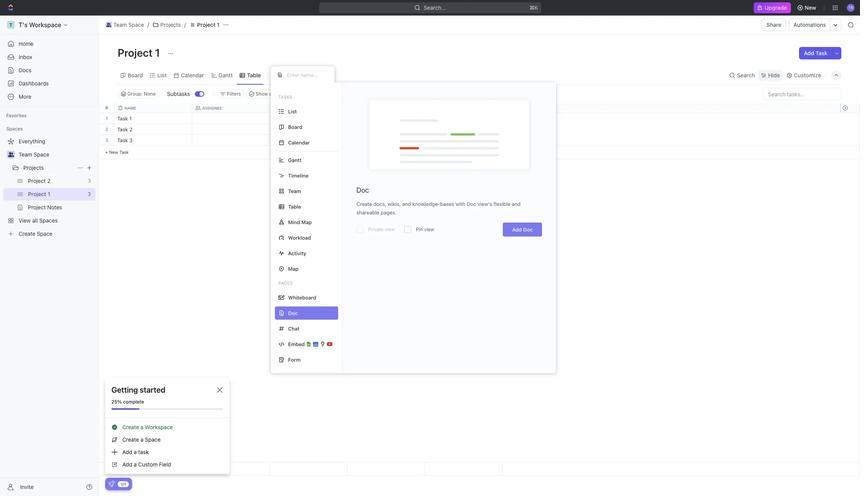 Task type: locate. For each thing, give the bounding box(es) containing it.
Enter name... field
[[286, 71, 328, 78]]

and right flexible
[[512, 201, 521, 207]]

2 ‎task from the top
[[117, 126, 128, 132]]

pages
[[279, 280, 293, 286]]

a for custom
[[134, 461, 137, 468]]

create up shareable
[[357, 201, 372, 207]]

projects
[[160, 21, 181, 28], [23, 164, 44, 171]]

1 set priority element from the top
[[424, 113, 436, 125]]

0 vertical spatial task
[[816, 50, 828, 56]]

2 view from the left
[[424, 226, 434, 232]]

search
[[737, 72, 755, 78]]

0 vertical spatial new
[[805, 4, 817, 11]]

team down timeline
[[288, 188, 301, 194]]

set priority image
[[424, 135, 436, 147]]

2 up task 3 at the top
[[129, 126, 132, 132]]

2 set priority image from the top
[[424, 124, 436, 136]]

0 horizontal spatial gantt
[[219, 72, 233, 78]]

user group image
[[106, 23, 111, 27]]

1 vertical spatial to
[[275, 138, 281, 143]]

team space
[[113, 21, 144, 28], [19, 151, 49, 158]]

list link
[[156, 70, 167, 81]]

map right mind
[[301, 219, 312, 225]]

getting
[[111, 385, 138, 394]]

0 vertical spatial board
[[128, 72, 143, 78]]

2 row group from the left
[[115, 113, 503, 159]]

task down task 3 at the top
[[119, 150, 129, 155]]

0 vertical spatial ‎task
[[117, 115, 128, 122]]

pin
[[416, 226, 423, 232]]

gantt left 'table' link
[[219, 72, 233, 78]]

2 left ‎task 2 on the left of the page
[[105, 127, 108, 132]]

0 vertical spatial list
[[157, 72, 167, 78]]

set priority image for 2
[[424, 124, 436, 136]]

mind map
[[288, 219, 312, 225]]

press space to select this row. row containing 1
[[99, 113, 115, 124]]

tree
[[3, 135, 96, 240]]

1 horizontal spatial calendar
[[288, 139, 310, 145]]

task for add task
[[816, 50, 828, 56]]

team space link
[[104, 20, 146, 30], [19, 148, 94, 161]]

0 vertical spatial calendar
[[181, 72, 204, 78]]

chat
[[288, 325, 300, 332]]

0 horizontal spatial 2
[[105, 127, 108, 132]]

2 to from the top
[[275, 138, 281, 143]]

mind
[[288, 219, 300, 225]]

home
[[19, 40, 34, 47]]

task down ‎task 2 on the left of the page
[[117, 137, 128, 143]]

0 horizontal spatial project 1
[[118, 46, 163, 59]]

1 horizontal spatial /
[[184, 21, 186, 28]]

view
[[385, 226, 395, 232], [424, 226, 434, 232]]

task inside the add task button
[[816, 50, 828, 56]]

board
[[128, 72, 143, 78], [288, 124, 302, 130]]

25%
[[111, 399, 122, 405]]

0 vertical spatial do
[[282, 127, 288, 132]]

2 horizontal spatial team
[[288, 188, 301, 194]]

add for add a custom field
[[122, 461, 132, 468]]

1 vertical spatial team space link
[[19, 148, 94, 161]]

3 set priority element from the top
[[424, 135, 436, 147]]

create inside create docs, wikis, and knowledge-bases with doc view's flexible and shareable pages.
[[357, 201, 372, 207]]

gantt link
[[217, 70, 233, 81]]

set priority image
[[424, 113, 436, 125], [424, 124, 436, 136]]

task up customize
[[816, 50, 828, 56]]

1 to do cell from the top
[[270, 124, 348, 134]]

board left list link
[[128, 72, 143, 78]]

new for new task
[[109, 150, 118, 155]]

‎task up ‎task 2 on the left of the page
[[117, 115, 128, 122]]

1 vertical spatial team
[[19, 151, 32, 158]]

doc
[[357, 186, 369, 194], [467, 201, 476, 207], [523, 226, 533, 233]]

calendar up timeline
[[288, 139, 310, 145]]

0 horizontal spatial view
[[385, 226, 395, 232]]

knowledge-
[[413, 201, 440, 207]]

getting started
[[111, 385, 165, 394]]

0 horizontal spatial 3
[[105, 138, 108, 143]]

0 vertical spatial create
[[357, 201, 372, 207]]

3 left task 3 at the top
[[105, 138, 108, 143]]

1 row group from the left
[[99, 113, 115, 159]]

0 vertical spatial gantt
[[219, 72, 233, 78]]

1 ‎task from the top
[[117, 115, 128, 122]]

1 do from the top
[[282, 127, 288, 132]]

space right user group image
[[128, 21, 144, 28]]

1 horizontal spatial gantt
[[288, 157, 302, 163]]

row
[[115, 103, 503, 113]]

board link
[[126, 70, 143, 81]]

‎task for ‎task 2
[[117, 126, 128, 132]]

1 vertical spatial do
[[282, 138, 288, 143]]

1 vertical spatial board
[[288, 124, 302, 130]]

0 vertical spatial project
[[197, 21, 216, 28]]

1 inside the 1 2 3
[[106, 116, 108, 121]]

table up mind
[[288, 203, 301, 210]]

1 horizontal spatial doc
[[467, 201, 476, 207]]

team
[[113, 21, 127, 28], [19, 151, 32, 158], [288, 188, 301, 194]]

team space right user group image
[[113, 21, 144, 28]]

2 horizontal spatial space
[[145, 436, 161, 443]]

team space inside sidebar navigation
[[19, 151, 49, 158]]

2 horizontal spatial doc
[[523, 226, 533, 233]]

gantt up timeline
[[288, 157, 302, 163]]

0 vertical spatial space
[[128, 21, 144, 28]]

list up "subtasks" button
[[157, 72, 167, 78]]

0 horizontal spatial team
[[19, 151, 32, 158]]

team right user group icon
[[19, 151, 32, 158]]

grid containing ‎task 1
[[99, 103, 860, 476]]

a up task
[[141, 436, 143, 443]]

a for task
[[134, 449, 137, 455]]

set priority element for ‎task 2
[[424, 124, 436, 136]]

0 vertical spatial table
[[247, 72, 261, 78]]

a
[[141, 424, 143, 430], [141, 436, 143, 443], [134, 449, 137, 455], [134, 461, 137, 468]]

a up create a space
[[141, 424, 143, 430]]

1 vertical spatial ‎task
[[117, 126, 128, 132]]

1 horizontal spatial new
[[805, 4, 817, 11]]

2 to do cell from the top
[[270, 135, 348, 145]]

2 inside the 1 2 3
[[105, 127, 108, 132]]

subtasks
[[167, 90, 190, 97]]

0 vertical spatial to do
[[275, 127, 288, 132]]

2 inside press space to select this row. "row"
[[129, 126, 132, 132]]

create
[[357, 201, 372, 207], [122, 424, 139, 430], [122, 436, 139, 443]]

0 vertical spatial project 1
[[197, 21, 219, 28]]

1 vertical spatial projects link
[[23, 162, 74, 174]]

1 vertical spatial doc
[[467, 201, 476, 207]]

1
[[217, 21, 219, 28], [155, 46, 160, 59], [129, 115, 132, 122], [106, 116, 108, 121]]

a left task
[[134, 449, 137, 455]]

to do
[[275, 127, 288, 132], [275, 138, 288, 143]]

‎task
[[117, 115, 128, 122], [117, 126, 128, 132]]

new up "automations"
[[805, 4, 817, 11]]

0 vertical spatial map
[[301, 219, 312, 225]]

projects link
[[151, 20, 183, 30], [23, 162, 74, 174]]

1 to do from the top
[[275, 127, 288, 132]]

0 horizontal spatial calendar
[[181, 72, 204, 78]]

0 vertical spatial projects link
[[151, 20, 183, 30]]

25% complete
[[111, 399, 144, 405]]

inbox
[[19, 54, 32, 60]]

3 down ‎task 2 on the left of the page
[[129, 137, 133, 143]]

to do cell for task 3
[[270, 135, 348, 145]]

0 horizontal spatial /
[[148, 21, 149, 28]]

automations button
[[790, 19, 830, 31]]

dashboards
[[19, 80, 49, 87]]

embed
[[288, 341, 305, 347]]

set priority element
[[424, 113, 436, 125], [424, 124, 436, 136], [424, 135, 436, 147]]

add task button
[[800, 47, 832, 59]]

timeline
[[288, 172, 309, 178]]

map
[[301, 219, 312, 225], [288, 266, 299, 272]]

/
[[148, 21, 149, 28], [184, 21, 186, 28]]

2 vertical spatial doc
[[523, 226, 533, 233]]

‎task for ‎task 1
[[117, 115, 128, 122]]

pages.
[[381, 209, 397, 216]]

calendar
[[181, 72, 204, 78], [288, 139, 310, 145]]

add for add doc
[[512, 226, 522, 233]]

create up create a space
[[122, 424, 139, 430]]

3
[[129, 137, 133, 143], [105, 138, 108, 143]]

0 vertical spatial projects
[[160, 21, 181, 28]]

1 vertical spatial team space
[[19, 151, 49, 158]]

add doc
[[512, 226, 533, 233]]

create docs, wikis, and knowledge-bases with doc view's flexible and shareable pages.
[[357, 201, 521, 216]]

calendar up "subtasks" button
[[181, 72, 204, 78]]

private view
[[368, 226, 395, 232]]

0 horizontal spatial space
[[34, 151, 49, 158]]

0 horizontal spatial team space
[[19, 151, 49, 158]]

2 to do from the top
[[275, 138, 288, 143]]

1 vertical spatial create
[[122, 424, 139, 430]]

table
[[247, 72, 261, 78], [288, 203, 301, 210]]

tree inside sidebar navigation
[[3, 135, 96, 240]]

share
[[767, 21, 782, 28]]

view right private
[[385, 226, 395, 232]]

2 set priority element from the top
[[424, 124, 436, 136]]

1 vertical spatial to do
[[275, 138, 288, 143]]

⌘k
[[530, 4, 538, 11]]

tree containing team space
[[3, 135, 96, 240]]

2 do from the top
[[282, 138, 288, 143]]

row group
[[99, 113, 115, 159], [115, 113, 503, 159], [841, 113, 860, 159]]

1 horizontal spatial and
[[512, 201, 521, 207]]

a for workspace
[[141, 424, 143, 430]]

to do cell
[[270, 124, 348, 134], [270, 135, 348, 145]]

list down the tasks
[[288, 108, 297, 114]]

user group image
[[8, 152, 14, 157]]

hide button
[[759, 70, 783, 81]]

task for new task
[[119, 150, 129, 155]]

table link
[[246, 70, 261, 81]]

dashboards link
[[3, 77, 96, 90]]

row group containing 1 2 3
[[99, 113, 115, 159]]

task 3
[[117, 137, 133, 143]]

do for 2
[[282, 127, 288, 132]]

cell
[[192, 113, 270, 124], [270, 113, 348, 124], [348, 113, 425, 124], [192, 124, 270, 134], [348, 124, 425, 134], [192, 135, 270, 145], [348, 135, 425, 145]]

0 vertical spatial team space link
[[104, 20, 146, 30]]

1 horizontal spatial space
[[128, 21, 144, 28]]

1 view from the left
[[385, 226, 395, 232]]

list
[[157, 72, 167, 78], [288, 108, 297, 114]]

new for new
[[805, 4, 817, 11]]

project
[[197, 21, 216, 28], [118, 46, 153, 59]]

1 set priority image from the top
[[424, 113, 436, 125]]

1 horizontal spatial team
[[113, 21, 127, 28]]

view right pin
[[424, 226, 434, 232]]

‎task 1
[[117, 115, 132, 122]]

press space to select this row. row containing ‎task 2
[[115, 124, 503, 136]]

set priority element for ‎task 1
[[424, 113, 436, 125]]

and right wikis,
[[402, 201, 411, 207]]

hide
[[768, 72, 780, 78]]

a down add a task
[[134, 461, 137, 468]]

create for create docs, wikis, and knowledge-bases with doc view's flexible and shareable pages.
[[357, 201, 372, 207]]

whiteboard
[[288, 294, 316, 300]]

new down task 3 at the top
[[109, 150, 118, 155]]

space right user group icon
[[34, 151, 49, 158]]

1 vertical spatial to do cell
[[270, 135, 348, 145]]

2 vertical spatial create
[[122, 436, 139, 443]]

1 vertical spatial projects
[[23, 164, 44, 171]]

create for create a space
[[122, 436, 139, 443]]

new inside button
[[805, 4, 817, 11]]

project 1
[[197, 21, 219, 28], [118, 46, 163, 59]]

3 row group from the left
[[841, 113, 860, 159]]

complete
[[123, 399, 144, 405]]

2
[[129, 126, 132, 132], [105, 127, 108, 132]]

2 vertical spatial space
[[145, 436, 161, 443]]

board down the tasks
[[288, 124, 302, 130]]

share button
[[762, 19, 786, 31]]

2 vertical spatial task
[[119, 150, 129, 155]]

project 1 link
[[187, 20, 221, 30]]

close image
[[217, 387, 223, 393]]

grid
[[99, 103, 860, 476]]

0 horizontal spatial doc
[[357, 186, 369, 194]]

1 vertical spatial new
[[109, 150, 118, 155]]

create a workspace
[[122, 424, 173, 430]]

0 horizontal spatial new
[[109, 150, 118, 155]]

search button
[[727, 70, 758, 81]]

1 2 3
[[105, 116, 108, 143]]

add inside button
[[804, 50, 815, 56]]

wikis,
[[388, 201, 401, 207]]

1 horizontal spatial projects link
[[151, 20, 183, 30]]

pin view
[[416, 226, 434, 232]]

with
[[456, 201, 466, 207]]

1 horizontal spatial team space
[[113, 21, 144, 28]]

task
[[138, 449, 149, 455]]

0 vertical spatial to do cell
[[270, 124, 348, 134]]

1 horizontal spatial 3
[[129, 137, 133, 143]]

0 horizontal spatial map
[[288, 266, 299, 272]]

0 vertical spatial team
[[113, 21, 127, 28]]

add
[[804, 50, 815, 56], [512, 226, 522, 233], [122, 449, 132, 455], [122, 461, 132, 468]]

do up timeline
[[282, 138, 288, 143]]

1 horizontal spatial 2
[[129, 126, 132, 132]]

1 horizontal spatial board
[[288, 124, 302, 130]]

1 vertical spatial task
[[117, 137, 128, 143]]

to for ‎task 2
[[275, 127, 281, 132]]

space down create a workspace
[[145, 436, 161, 443]]

1 vertical spatial space
[[34, 151, 49, 158]]

0 vertical spatial team space
[[113, 21, 144, 28]]

table up show
[[247, 72, 261, 78]]

1 horizontal spatial list
[[288, 108, 297, 114]]

1 horizontal spatial project
[[197, 21, 216, 28]]

press space to select this row. row
[[99, 113, 115, 124], [115, 113, 503, 125], [99, 124, 115, 135], [115, 124, 503, 136], [99, 135, 115, 146], [115, 135, 503, 147], [115, 463, 503, 476]]

1 horizontal spatial table
[[288, 203, 301, 210]]

0 vertical spatial to
[[275, 127, 281, 132]]

create for create a workspace
[[122, 424, 139, 430]]

0 horizontal spatial project
[[118, 46, 153, 59]]

closed
[[269, 91, 284, 97]]

tasks
[[279, 94, 292, 99]]

create up add a task
[[122, 436, 139, 443]]

do down the tasks
[[282, 127, 288, 132]]

0 horizontal spatial and
[[402, 201, 411, 207]]

new task
[[109, 150, 129, 155]]

‎task down ‎task 1
[[117, 126, 128, 132]]

team space right user group icon
[[19, 151, 49, 158]]

space
[[128, 21, 144, 28], [34, 151, 49, 158], [145, 436, 161, 443]]

to
[[275, 127, 281, 132], [275, 138, 281, 143]]

map down activity
[[288, 266, 299, 272]]

team right user group image
[[113, 21, 127, 28]]

0 horizontal spatial board
[[128, 72, 143, 78]]

1 vertical spatial gantt
[[288, 157, 302, 163]]

1 horizontal spatial view
[[424, 226, 434, 232]]

1 to from the top
[[275, 127, 281, 132]]

1 horizontal spatial map
[[301, 219, 312, 225]]

0 horizontal spatial projects
[[23, 164, 44, 171]]



Task type: vqa. For each thing, say whether or not it's contained in the screenshot.
docs,
yes



Task type: describe. For each thing, give the bounding box(es) containing it.
shareable
[[357, 209, 380, 216]]

set priority image for 1
[[424, 113, 436, 125]]

2 for 1
[[105, 127, 108, 132]]

docs link
[[3, 64, 96, 77]]

set priority element for task 3
[[424, 135, 436, 147]]

spaces
[[6, 126, 23, 132]]

to do for ‎task 2
[[275, 127, 288, 132]]

calendar link
[[180, 70, 204, 81]]

3 inside press space to select this row. "row"
[[129, 137, 133, 143]]

add for add a task
[[122, 449, 132, 455]]

1 and from the left
[[402, 201, 411, 207]]

home link
[[3, 38, 96, 50]]

search...
[[424, 4, 446, 11]]

view button
[[271, 70, 296, 81]]

press space to select this row. row containing 3
[[99, 135, 115, 146]]

row inside "grid"
[[115, 103, 503, 113]]

automations
[[794, 21, 826, 28]]

2 and from the left
[[512, 201, 521, 207]]

press space to select this row. row containing task 3
[[115, 135, 503, 147]]

view for pin view
[[424, 226, 434, 232]]

0 vertical spatial doc
[[357, 186, 369, 194]]

a for space
[[141, 436, 143, 443]]

add a task
[[122, 449, 149, 455]]

0 horizontal spatial projects link
[[23, 162, 74, 174]]

inbox link
[[3, 51, 96, 63]]

1 vertical spatial table
[[288, 203, 301, 210]]

onboarding checklist button image
[[108, 481, 115, 487]]

#
[[105, 105, 108, 111]]

view for private view
[[385, 226, 395, 232]]

favorites
[[6, 113, 27, 118]]

activity
[[288, 250, 306, 256]]

1 horizontal spatial team space link
[[104, 20, 146, 30]]

customize button
[[784, 70, 824, 81]]

sidebar navigation
[[0, 16, 99, 496]]

started
[[140, 385, 165, 394]]

1 vertical spatial project 1
[[118, 46, 163, 59]]

flexible
[[494, 201, 511, 207]]

1 horizontal spatial projects
[[160, 21, 181, 28]]

onboarding checklist button element
[[108, 481, 115, 487]]

row group containing ‎task 1
[[115, 113, 503, 159]]

Search tasks... text field
[[764, 88, 841, 100]]

view button
[[271, 66, 296, 84]]

to for task 3
[[275, 138, 281, 143]]

gantt inside gantt link
[[219, 72, 233, 78]]

invite
[[20, 483, 34, 490]]

custom
[[138, 461, 158, 468]]

field
[[159, 461, 171, 468]]

0 horizontal spatial table
[[247, 72, 261, 78]]

0 horizontal spatial list
[[157, 72, 167, 78]]

2 for ‎task
[[129, 126, 132, 132]]

projects inside sidebar navigation
[[23, 164, 44, 171]]

show closed button
[[246, 89, 288, 99]]

add task
[[804, 50, 828, 56]]

form
[[288, 356, 301, 363]]

create a space
[[122, 436, 161, 443]]

1 vertical spatial calendar
[[288, 139, 310, 145]]

add for add task
[[804, 50, 815, 56]]

add a custom field
[[122, 461, 171, 468]]

favorites button
[[3, 111, 30, 120]]

do for 3
[[282, 138, 288, 143]]

view's
[[478, 201, 492, 207]]

team inside tree
[[19, 151, 32, 158]]

1 horizontal spatial project 1
[[197, 21, 219, 28]]

to do for task 3
[[275, 138, 288, 143]]

workload
[[288, 234, 311, 241]]

2 vertical spatial team
[[288, 188, 301, 194]]

subtasks button
[[164, 88, 195, 100]]

customize
[[794, 72, 822, 78]]

0 horizontal spatial team space link
[[19, 148, 94, 161]]

1 vertical spatial map
[[288, 266, 299, 272]]

show
[[256, 91, 268, 97]]

workspace
[[145, 424, 173, 430]]

1 vertical spatial list
[[288, 108, 297, 114]]

press space to select this row. row containing 2
[[99, 124, 115, 135]]

1 vertical spatial project
[[118, 46, 153, 59]]

private
[[368, 226, 383, 232]]

docs
[[19, 67, 31, 73]]

press space to select this row. row containing ‎task 1
[[115, 113, 503, 125]]

new button
[[794, 2, 821, 14]]

upgrade link
[[754, 2, 791, 13]]

docs,
[[374, 201, 387, 207]]

‎task 2
[[117, 126, 132, 132]]

1/4
[[120, 481, 126, 486]]

view
[[281, 72, 293, 78]]

2 / from the left
[[184, 21, 186, 28]]

space inside sidebar navigation
[[34, 151, 49, 158]]

upgrade
[[765, 4, 787, 11]]

to do cell for ‎task 2
[[270, 124, 348, 134]]

bases
[[440, 201, 454, 207]]

doc inside create docs, wikis, and knowledge-bases with doc view's flexible and shareable pages.
[[467, 201, 476, 207]]

show closed
[[256, 91, 284, 97]]

1 / from the left
[[148, 21, 149, 28]]



